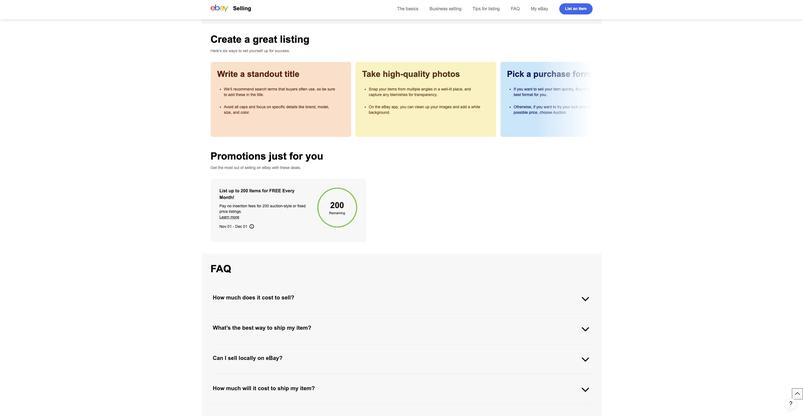 Task type: locate. For each thing, give the bounding box(es) containing it.
sell
[[538, 87, 544, 91], [228, 355, 237, 361]]

these inside we'll recommend search terms that buyers often use, so be sure to add these in the title.
[[236, 92, 245, 97]]

the inside we'll recommend search terms that buyers often use, so be sure to add these in the title.
[[251, 92, 256, 97]]

faq
[[511, 6, 520, 11], [211, 263, 231, 275]]

which
[[482, 375, 492, 379]]

with down just
[[272, 166, 279, 170]]

1 horizontal spatial with
[[532, 375, 539, 379]]

purchase
[[534, 69, 571, 79]]

want left try
[[544, 105, 552, 109]]

01 right dec
[[243, 224, 248, 229]]

ship right "way"
[[274, 325, 285, 331]]

ebay right my on the top right of page
[[538, 6, 548, 11]]

can
[[213, 355, 223, 361]]

1 horizontal spatial learn
[[374, 405, 384, 410]]

by
[[309, 375, 313, 379]]

in inside we'll recommend search terms that buyers often use, so be sure to add these in the title.
[[246, 92, 249, 97]]

to right the app
[[554, 375, 557, 379]]

you inside otherwise, if you want to try your luck and shoot for the best possible price, choose auction.
[[537, 105, 543, 109]]

probably
[[599, 87, 614, 91]]

an
[[573, 6, 578, 11]]

or right style
[[293, 204, 296, 208]]

0 horizontal spatial list
[[220, 189, 227, 193]]

2 how from the top
[[213, 385, 225, 392]]

1 vertical spatial in
[[246, 92, 249, 97]]

digit
[[463, 375, 470, 379]]

pay no insertion fees for 200 auction-style or fixed price listings. learn more
[[220, 204, 306, 219]]

and inside when creating your listing, you can offer local pickup by selecting it in shipping details. once the buyer pays, they'll receive a qr code and a 6-digit code, which you can scan or enter with the app to confirm the sale.
[[449, 375, 456, 379]]

1 horizontal spatial item
[[579, 6, 587, 11]]

0 horizontal spatial learn
[[220, 215, 229, 219]]

much left does
[[226, 295, 241, 301]]

add inside we'll recommend search terms that buyers often use, so be sure to add these in the title.
[[228, 92, 235, 97]]

price,
[[529, 110, 539, 115]]

1 horizontal spatial faq
[[511, 6, 520, 11]]

choose
[[540, 110, 552, 115], [232, 405, 245, 410]]

0 horizontal spatial want
[[524, 87, 533, 91]]

to left try
[[553, 105, 556, 109]]

and
[[465, 87, 471, 91], [249, 105, 255, 109], [453, 105, 459, 109], [580, 105, 586, 109], [233, 110, 240, 115], [449, 375, 456, 379], [330, 405, 336, 410]]

up right yourself
[[264, 49, 268, 53]]

0 vertical spatial add
[[228, 92, 235, 97]]

it
[[584, 87, 586, 91], [257, 295, 260, 301], [331, 375, 333, 379], [253, 385, 256, 392]]

1 vertical spatial or
[[517, 375, 521, 379]]

0 horizontal spatial ebay
[[262, 166, 271, 170]]

quickly,
[[562, 87, 575, 91]]

1 much from the top
[[226, 295, 241, 301]]

1 vertical spatial add
[[461, 105, 467, 109]]

can left "clean"
[[408, 105, 414, 109]]

want inside if you want to sell your item quickly, buy it now is probably the best format for you.
[[524, 87, 533, 91]]

with right enter on the right of page
[[532, 375, 539, 379]]

2 horizontal spatial best
[[610, 105, 617, 109]]

0 vertical spatial best
[[514, 92, 521, 97]]

for inside list up to 200 items for free every month!
[[262, 189, 268, 193]]

0 vertical spatial my
[[287, 325, 295, 331]]

the inside if you want to sell your item quickly, buy it now is probably the best format for you.
[[615, 87, 621, 91]]

my
[[287, 325, 295, 331], [291, 385, 299, 392]]

1 horizontal spatial sell
[[538, 87, 544, 91]]

sell right i
[[228, 355, 237, 361]]

they'll
[[405, 375, 415, 379]]

more
[[231, 215, 239, 219], [385, 405, 394, 410]]

0 vertical spatial choose
[[540, 110, 552, 115]]

0 horizontal spatial 01
[[228, 224, 232, 229]]

1 vertical spatial best
[[610, 105, 617, 109]]

more inside pay no insertion fees for 200 auction-style or fixed price listings. learn more
[[231, 215, 239, 219]]

01 left -
[[228, 224, 232, 229]]

1 vertical spatial list
[[220, 189, 227, 193]]

title
[[285, 69, 300, 79]]

2 horizontal spatial in
[[434, 87, 437, 91]]

will
[[242, 385, 251, 392]]

with
[[272, 166, 279, 170], [532, 375, 539, 379]]

0 vertical spatial ebay
[[538, 6, 548, 11]]

0 horizontal spatial choose
[[232, 405, 245, 410]]

0 horizontal spatial add
[[228, 92, 235, 97]]

200 inside the 200 remaining
[[330, 201, 344, 210]]

0 vertical spatial learn
[[220, 215, 229, 219]]

list inside list up to 200 items for free every month!
[[220, 189, 227, 193]]

you. down purchase
[[540, 92, 547, 97]]

1 horizontal spatial more
[[385, 405, 394, 410]]

0 vertical spatial how
[[213, 295, 225, 301]]

200 up remaining
[[330, 201, 344, 210]]

shipping left option
[[252, 405, 267, 410]]

200 remaining
[[329, 201, 345, 215]]

1 horizontal spatial ebay
[[382, 105, 391, 109]]

ebay down promotions just for you
[[262, 166, 271, 170]]

snap
[[369, 87, 378, 91]]

a inside 'snap your items from multiple angles in a well-lit place, and capture any blemishes for transparency.'
[[438, 87, 440, 91]]

0 horizontal spatial these
[[236, 92, 245, 97]]

pay
[[220, 204, 226, 208]]

or inside pay no insertion fees for 200 auction-style or fixed price listings. learn more
[[293, 204, 296, 208]]

option
[[268, 405, 279, 410]]

and right code
[[449, 375, 456, 379]]

0 horizontal spatial more
[[231, 215, 239, 219]]

best inside otherwise, if you want to try your luck and shoot for the best possible price, choose auction.
[[610, 105, 617, 109]]

1 vertical spatial learn
[[374, 405, 384, 410]]

shoot
[[587, 105, 597, 109]]

best left "way"
[[242, 325, 254, 331]]

0 vertical spatial or
[[293, 204, 296, 208]]

more left about
[[385, 405, 394, 410]]

listing,
[[252, 375, 263, 379]]

1 vertical spatial item
[[554, 87, 561, 91]]

the inside otherwise, if you want to try your luck and shoot for the best possible price, choose auction.
[[603, 105, 609, 109]]

recommend
[[233, 87, 254, 91]]

item?
[[297, 325, 311, 331], [300, 385, 315, 392]]

1 horizontal spatial best
[[514, 92, 521, 97]]

1 horizontal spatial shipping
[[338, 375, 352, 379]]

2 horizontal spatial up
[[425, 105, 430, 109]]

for inside pay no insertion fees for 200 auction-style or fixed price listings. learn more
[[257, 204, 261, 208]]

your inside otherwise, if you want to try your luck and shoot for the best possible price, choose auction.
[[563, 105, 570, 109]]

selling right business
[[449, 6, 462, 11]]

0 horizontal spatial item
[[554, 87, 561, 91]]

it right buy
[[584, 87, 586, 91]]

0 vertical spatial item
[[579, 6, 587, 11]]

we'll
[[224, 87, 232, 91]]

0 vertical spatial in
[[434, 87, 437, 91]]

2 much from the top
[[226, 385, 241, 392]]

0 horizontal spatial up
[[229, 189, 234, 193]]

shipping left details.
[[338, 375, 352, 379]]

2 vertical spatial in
[[334, 375, 337, 379]]

up right "clean"
[[425, 105, 430, 109]]

0 vertical spatial cost
[[262, 295, 273, 301]]

avoid
[[224, 105, 234, 109]]

a
[[245, 34, 250, 45], [240, 69, 245, 79], [527, 69, 531, 79], [438, 87, 440, 91], [468, 105, 470, 109], [429, 375, 432, 379], [457, 375, 459, 379]]

app,
[[392, 105, 399, 109]]

your left images
[[431, 105, 438, 109]]

much
[[226, 295, 241, 301], [226, 385, 241, 392]]

for up deals.
[[289, 151, 303, 162]]

2 horizontal spatial 200
[[330, 201, 344, 210]]

blemishes
[[390, 92, 408, 97]]

for right items
[[262, 189, 268, 193]]

cost for will
[[258, 385, 269, 392]]

sell down purchase
[[538, 87, 544, 91]]

best inside if you want to sell your item quickly, buy it now is probably the best format for you.
[[514, 92, 521, 97]]

the right probably
[[615, 87, 621, 91]]

up inside list up to 200 items for free every month!
[[229, 189, 234, 193]]

0 vertical spatial item?
[[297, 325, 311, 331]]

the
[[615, 87, 621, 91], [251, 92, 256, 97], [375, 105, 381, 109], [603, 105, 609, 109], [218, 166, 223, 170], [232, 325, 241, 331], [377, 375, 383, 379], [540, 375, 545, 379], [572, 375, 577, 379], [246, 405, 251, 410], [298, 405, 303, 410]]

here's six ways to set yourself up for success.
[[211, 49, 290, 53]]

and right place,
[[465, 87, 471, 91]]

item inside if you want to sell your item quickly, buy it now is probably the best format for you.
[[554, 87, 561, 91]]

use,
[[309, 87, 316, 91]]

0 vertical spatial faq
[[511, 6, 520, 11]]

style
[[284, 204, 292, 208]]

on right focus
[[267, 105, 271, 109]]

ways
[[229, 49, 238, 53]]

these
[[236, 92, 245, 97], [280, 166, 290, 170]]

1 vertical spatial ebay
[[382, 105, 391, 109]]

1 horizontal spatial 200
[[263, 204, 269, 208]]

on the ebay app, you can clean up your images and add a white background.
[[369, 105, 480, 115]]

write
[[217, 69, 238, 79]]

for inside if you want to sell your item quickly, buy it now is probably the best format for you.
[[534, 92, 539, 97]]

these left deals.
[[280, 166, 290, 170]]

1 vertical spatial up
[[425, 105, 430, 109]]

or right scan
[[517, 375, 521, 379]]

0 vertical spatial sell
[[538, 87, 544, 91]]

that right terms
[[279, 87, 285, 91]]

yourself
[[249, 49, 263, 53]]

the up background. at the left
[[375, 105, 381, 109]]

format up otherwise,
[[522, 92, 533, 97]]

a left white
[[468, 105, 470, 109]]

1 horizontal spatial these
[[280, 166, 290, 170]]

6-
[[460, 375, 463, 379]]

your up any at left top
[[379, 87, 387, 91]]

my
[[531, 6, 537, 11]]

1 horizontal spatial 01
[[243, 224, 248, 229]]

business selling
[[430, 6, 462, 11]]

success.
[[275, 49, 290, 53]]

color.
[[241, 110, 250, 115]]

how much will it cost to ship my item?
[[213, 385, 315, 392]]

a left well-
[[438, 87, 440, 91]]

1 horizontal spatial add
[[461, 105, 467, 109]]

learn down price
[[220, 215, 229, 219]]

0 horizontal spatial faq
[[211, 263, 231, 275]]

that left offers
[[280, 405, 286, 410]]

you inside on the ebay app, you can clean up your images and add a white background.
[[400, 105, 407, 109]]

cost right does
[[262, 295, 273, 301]]

0 vertical spatial want
[[524, 87, 533, 91]]

more down listings.
[[231, 215, 239, 219]]

list up month!
[[220, 189, 227, 193]]

200 left auction-
[[263, 204, 269, 208]]

a left the '6-'
[[457, 375, 459, 379]]

1 vertical spatial much
[[226, 385, 241, 392]]

your left listing,
[[243, 375, 251, 379]]

for up the if
[[534, 92, 539, 97]]

scan
[[508, 375, 516, 379]]

now
[[587, 87, 594, 91]]

much for does
[[226, 295, 241, 301]]

item right an
[[579, 6, 587, 11]]

much down creating at the left bottom of page
[[226, 385, 241, 392]]

0 horizontal spatial shipping
[[252, 405, 267, 410]]

0 vertical spatial these
[[236, 92, 245, 97]]

angles
[[421, 87, 433, 91]]

best down if
[[514, 92, 521, 97]]

in right selecting
[[334, 375, 337, 379]]

1 vertical spatial format
[[522, 92, 533, 97]]

and inside 'snap your items from multiple angles in a well-lit place, and capture any blemishes for transparency.'
[[465, 87, 471, 91]]

sale.
[[217, 380, 226, 385]]

1 vertical spatial you.
[[366, 405, 373, 410]]

to right "way"
[[267, 325, 273, 331]]

list left an
[[565, 6, 572, 11]]

lit
[[449, 87, 452, 91]]

or inside when creating your listing, you can offer local pickup by selecting it in shipping details. once the buyer pays, they'll receive a qr code and a 6-digit code, which you can scan or enter with the app to confirm the sale.
[[517, 375, 521, 379]]

0 vertical spatial list
[[565, 6, 572, 11]]

to up option
[[271, 385, 276, 392]]

add left white
[[461, 105, 467, 109]]

your down purchase
[[545, 87, 553, 91]]

and down all on the top
[[233, 110, 240, 115]]

the right shoot at the right of page
[[603, 105, 609, 109]]

item left quickly,
[[554, 87, 561, 91]]

0 horizontal spatial selling
[[245, 166, 256, 170]]

2 vertical spatial best
[[242, 325, 254, 331]]

what's the best way to ship my item?
[[213, 325, 311, 331]]

shipping
[[338, 375, 352, 379], [252, 405, 267, 410], [406, 405, 421, 410]]

details.
[[353, 375, 366, 379]]

list for list an item
[[565, 6, 572, 11]]

0 vertical spatial on
[[267, 105, 271, 109]]

add down we'll on the top of page
[[228, 92, 235, 97]]

0 vertical spatial with
[[272, 166, 279, 170]]

and right images
[[453, 105, 459, 109]]

size,
[[224, 110, 232, 115]]

every
[[282, 189, 295, 193]]

0 horizontal spatial you.
[[366, 405, 373, 410]]

want right if
[[524, 87, 533, 91]]

avoid all caps and focus on specific details like brand, model, size, and color.
[[224, 105, 329, 115]]

0 vertical spatial selling
[[449, 6, 462, 11]]

with inside when creating your listing, you can offer local pickup by selecting it in shipping details. once the buyer pays, they'll receive a qr code and a 6-digit code, which you can scan or enter with the app to confirm the sale.
[[532, 375, 539, 379]]

0 horizontal spatial 200
[[241, 189, 248, 193]]

1 horizontal spatial listing
[[489, 6, 500, 11]]

dec
[[235, 224, 242, 229]]

1 vertical spatial want
[[544, 105, 552, 109]]

1 vertical spatial choose
[[232, 405, 245, 410]]

1 vertical spatial item?
[[300, 385, 315, 392]]

a right the pick
[[527, 69, 531, 79]]

2 vertical spatial up
[[229, 189, 234, 193]]

1 horizontal spatial want
[[544, 105, 552, 109]]

1 vertical spatial listing
[[280, 34, 310, 45]]

200 inside list up to 200 items for free every month!
[[241, 189, 248, 193]]

for right fees
[[257, 204, 261, 208]]

it inside when creating your listing, you can offer local pickup by selecting it in shipping details. once the buyer pays, they'll receive a qr code and a 6-digit code, which you can scan or enter with the app to confirm the sale.
[[331, 375, 333, 379]]

1 how from the top
[[213, 295, 225, 301]]

1 horizontal spatial list
[[565, 6, 572, 11]]

1 vertical spatial how
[[213, 385, 225, 392]]

best
[[514, 92, 521, 97], [610, 105, 617, 109], [242, 325, 254, 331]]

1 vertical spatial faq
[[211, 263, 231, 275]]

these down recommend
[[236, 92, 245, 97]]

1 vertical spatial selling
[[245, 166, 256, 170]]

how
[[213, 295, 225, 301], [213, 385, 225, 392]]

selecting
[[314, 375, 330, 379]]

1 vertical spatial cost
[[258, 385, 269, 392]]

sell?
[[282, 295, 294, 301]]

200 left items
[[241, 189, 248, 193]]

to inside if you want to sell your item quickly, buy it now is probably the best format for you.
[[534, 87, 537, 91]]

ebay up background. at the left
[[382, 105, 391, 109]]

offer
[[279, 375, 287, 379]]

you
[[217, 405, 224, 410]]

0 vertical spatial format
[[573, 69, 599, 79]]

in right angles
[[434, 87, 437, 91]]

business
[[430, 6, 448, 11]]

up inside on the ebay app, you can clean up your images and add a white background.
[[425, 105, 430, 109]]

0 horizontal spatial in
[[246, 92, 249, 97]]

deals.
[[291, 166, 301, 170]]

the inside on the ebay app, you can clean up your images and add a white background.
[[375, 105, 381, 109]]

add
[[228, 92, 235, 97], [461, 105, 467, 109]]

on down promotions just for you
[[257, 166, 261, 170]]

1 horizontal spatial in
[[334, 375, 337, 379]]

0 vertical spatial that
[[279, 87, 285, 91]]

0 horizontal spatial with
[[272, 166, 279, 170]]

pays,
[[394, 375, 404, 379]]

in down recommend
[[246, 92, 249, 97]]

0 vertical spatial you.
[[540, 92, 547, 97]]

1 horizontal spatial or
[[517, 375, 521, 379]]

for down multiple on the top
[[409, 92, 413, 97]]

ship down offer on the bottom left of page
[[278, 385, 289, 392]]

the basics
[[397, 6, 419, 11]]

a up set
[[245, 34, 250, 45]]

sure
[[328, 87, 335, 91]]

up up month!
[[229, 189, 234, 193]]

the down will
[[246, 405, 251, 410]]

the left the title. at the left of page
[[251, 92, 256, 97]]

1 vertical spatial with
[[532, 375, 539, 379]]

0 horizontal spatial format
[[522, 92, 533, 97]]

you inside if you want to sell your item quickly, buy it now is probably the best format for you.
[[517, 87, 523, 91]]

0 horizontal spatial sell
[[228, 355, 237, 361]]

0 horizontal spatial or
[[293, 204, 296, 208]]

listing right tips
[[489, 6, 500, 11]]

you. right "convenience"
[[366, 405, 373, 410]]



Task type: vqa. For each thing, say whether or not it's contained in the screenshot.
the rightmost Find
no



Task type: describe. For each thing, give the bounding box(es) containing it.
if
[[514, 87, 516, 91]]

can inside on the ebay app, you can clean up your images and add a white background.
[[408, 105, 414, 109]]

it right does
[[257, 295, 260, 301]]

how for how much does it cost to sell?
[[213, 295, 225, 301]]

be
[[322, 87, 327, 91]]

choose inside otherwise, if you want to try your luck and shoot for the best possible price, choose auction.
[[540, 110, 552, 115]]

create
[[211, 34, 242, 45]]

learn inside pay no insertion fees for 200 auction-style or fixed price listings. learn more
[[220, 215, 229, 219]]

a inside on the ebay app, you can clean up your images and add a white background.
[[468, 105, 470, 109]]

1 horizontal spatial selling
[[449, 6, 462, 11]]

basics
[[406, 6, 419, 11]]

to left set
[[239, 49, 242, 53]]

take high-quality photos
[[362, 69, 460, 79]]

caps
[[240, 105, 248, 109]]

for inside otherwise, if you want to try your luck and shoot for the best possible price, choose auction.
[[598, 105, 602, 109]]

confirm
[[558, 375, 571, 379]]

buyer
[[384, 375, 393, 379]]

the right what's
[[232, 325, 241, 331]]

code,
[[472, 375, 481, 379]]

your inside when creating your listing, you can offer local pickup by selecting it in shipping details. once the buyer pays, they'll receive a qr code and a 6-digit code, which you can scan or enter with the app to confirm the sale.
[[243, 375, 251, 379]]

list an item
[[565, 6, 587, 11]]

format inside if you want to sell your item quickly, buy it now is probably the best format for you.
[[522, 92, 533, 97]]

in inside 'snap your items from multiple angles in a well-lit place, and capture any blemishes for transparency.'
[[434, 87, 437, 91]]

sell inside if you want to sell your item quickly, buy it now is probably the best format for you.
[[538, 87, 544, 91]]

the right offers
[[298, 405, 303, 410]]

2 vertical spatial ebay
[[262, 166, 271, 170]]

free
[[269, 189, 281, 193]]

we'll recommend search terms that buyers often use, so be sure to add these in the title.
[[224, 87, 335, 97]]

on inside avoid all caps and focus on specific details like brand, model, size, and color.
[[267, 105, 271, 109]]

pickup
[[297, 375, 308, 379]]

and right "caps"
[[249, 105, 255, 109]]

ebay inside on the ebay app, you can clean up your images and add a white background.
[[382, 105, 391, 109]]

here's
[[211, 49, 222, 53]]

help, opens dialogs image
[[788, 401, 794, 407]]

my ebay link
[[531, 6, 548, 11]]

the right get
[[218, 166, 223, 170]]

it right will
[[253, 385, 256, 392]]

add inside on the ebay app, you can clean up your images and add a white background.
[[461, 105, 467, 109]]

nov
[[220, 224, 226, 229]]

to inside otherwise, if you want to try your luck and shoot for the best possible price, choose auction.
[[553, 105, 556, 109]]

it inside if you want to sell your item quickly, buy it now is probably the best format for you.
[[584, 87, 586, 91]]

way
[[255, 325, 266, 331]]

1 vertical spatial ship
[[278, 385, 289, 392]]

200 inside pay no insertion fees for 200 auction-style or fixed price listings. learn more
[[263, 204, 269, 208]]

fixed
[[298, 204, 306, 208]]

get
[[211, 166, 217, 170]]

does
[[242, 295, 255, 301]]

in inside when creating your listing, you can offer local pickup by selecting it in shipping details. once the buyer pays, they'll receive a qr code and a 6-digit code, which you can scan or enter with the app to confirm the sale.
[[334, 375, 337, 379]]

pick a purchase format
[[507, 69, 599, 79]]

i
[[225, 355, 226, 361]]

pick
[[507, 69, 524, 79]]

you. inside if you want to sell your item quickly, buy it now is probably the best format for you.
[[540, 92, 547, 97]]

the right confirm
[[572, 375, 577, 379]]

for right tips
[[482, 6, 487, 11]]

focus
[[257, 105, 266, 109]]

when creating your listing, you can offer local pickup by selecting it in shipping details. once the buyer pays, they'll receive a qr code and a 6-digit code, which you can scan or enter with the app to confirm the sale.
[[217, 375, 577, 385]]

images
[[439, 105, 452, 109]]

luck
[[572, 105, 578, 109]]

just
[[269, 151, 287, 162]]

2 horizontal spatial ebay
[[538, 6, 548, 11]]

.
[[421, 405, 422, 410]]

like
[[299, 105, 304, 109]]

what's
[[213, 325, 231, 331]]

my ebay
[[531, 6, 548, 11]]

tips for listing
[[473, 6, 500, 11]]

terms
[[268, 87, 277, 91]]

1 vertical spatial more
[[385, 405, 394, 410]]

promotions just for you
[[211, 151, 323, 162]]

0 vertical spatial up
[[264, 49, 268, 53]]

otherwise,
[[514, 105, 532, 109]]

on
[[369, 105, 374, 109]]

0 horizontal spatial best
[[242, 325, 254, 331]]

2 horizontal spatial shipping
[[406, 405, 421, 410]]

the right once
[[377, 375, 383, 379]]

six
[[223, 49, 228, 53]]

try
[[558, 105, 562, 109]]

and inside otherwise, if you want to try your luck and shoot for the best possible price, choose auction.
[[580, 105, 586, 109]]

brand,
[[306, 105, 317, 109]]

nov 01 - dec 01
[[220, 224, 248, 229]]

out
[[234, 166, 239, 170]]

standout
[[247, 69, 282, 79]]

most
[[224, 166, 233, 170]]

1 01 from the left
[[228, 224, 232, 229]]

how much does it cost to sell?
[[213, 295, 294, 301]]

value
[[320, 405, 329, 410]]

for inside 'snap your items from multiple angles in a well-lit place, and capture any blemishes for transparency.'
[[409, 92, 413, 97]]

of
[[240, 166, 244, 170]]

to left sell?
[[275, 295, 280, 301]]

1 vertical spatial sell
[[228, 355, 237, 361]]

shipping inside when creating your listing, you can offer local pickup by selecting it in shipping details. once the buyer pays, they'll receive a qr code and a 6-digit code, which you can scan or enter with the app to confirm the sale.
[[338, 375, 352, 379]]

from
[[398, 87, 406, 91]]

list for list up to 200 items for free every month!
[[220, 189, 227, 193]]

for right "convenience"
[[360, 405, 365, 410]]

2 01 from the left
[[243, 224, 248, 229]]

how for how much will it cost to ship my item?
[[213, 385, 225, 392]]

much for will
[[226, 385, 241, 392]]

can left scan
[[501, 375, 507, 379]]

1 vertical spatial on
[[257, 166, 261, 170]]

search
[[255, 87, 267, 91]]

locally
[[239, 355, 256, 361]]

for left success.
[[269, 49, 274, 53]]

0 vertical spatial ship
[[274, 325, 285, 331]]

to inside list up to 200 items for free every month!
[[235, 189, 240, 193]]

the
[[397, 6, 405, 11]]

ebay?
[[266, 355, 283, 361]]

a left qr
[[429, 375, 432, 379]]

items
[[388, 87, 397, 91]]

price
[[220, 209, 228, 214]]

possible
[[514, 110, 528, 115]]

offers
[[287, 405, 297, 410]]

can left offer on the bottom left of page
[[272, 375, 278, 379]]

0 horizontal spatial listing
[[280, 34, 310, 45]]

can right you
[[225, 405, 231, 410]]

otherwise, if you want to try your luck and shoot for the best possible price, choose auction.
[[514, 105, 617, 115]]

month!
[[220, 195, 234, 200]]

the basics link
[[397, 6, 419, 11]]

so
[[317, 87, 321, 91]]

remaining
[[329, 211, 345, 215]]

all
[[235, 105, 239, 109]]

selling
[[233, 5, 251, 11]]

a right write
[[240, 69, 245, 79]]

insertion
[[233, 204, 247, 208]]

and inside on the ebay app, you can clean up your images and add a white background.
[[453, 105, 459, 109]]

1 horizontal spatial format
[[573, 69, 599, 79]]

your inside 'snap your items from multiple angles in a well-lit place, and capture any blemishes for transparency.'
[[379, 87, 387, 91]]

creating
[[229, 375, 242, 379]]

and right the value
[[330, 405, 336, 410]]

can i sell locally on ebay?
[[213, 355, 283, 361]]

want inside otherwise, if you want to try your luck and shoot for the best possible price, choose auction.
[[544, 105, 552, 109]]

the left the app
[[540, 375, 545, 379]]

learn more link
[[220, 215, 239, 219]]

photos
[[432, 69, 460, 79]]

any
[[383, 92, 389, 97]]

1 vertical spatial that
[[280, 405, 286, 410]]

1 vertical spatial my
[[291, 385, 299, 392]]

to inside when creating your listing, you can offer local pickup by selecting it in shipping details. once the buyer pays, they'll receive a qr code and a 6-digit code, which you can scan or enter with the app to confirm the sale.
[[554, 375, 557, 379]]

that inside we'll recommend search terms that buyers often use, so be sure to add these in the title.
[[279, 87, 285, 91]]

create a great listing
[[211, 34, 310, 45]]

your inside if you want to sell your item quickly, buy it now is probably the best format for you.
[[545, 87, 553, 91]]

you can choose the shipping option that offers the greatest value and convenience for you. learn more about shipping .
[[217, 405, 422, 410]]

items
[[249, 189, 261, 193]]

code
[[440, 375, 448, 379]]

background.
[[369, 110, 390, 115]]

transparency.
[[415, 92, 438, 97]]

details
[[286, 105, 298, 109]]

get the most out of selling on ebay with these deals.
[[211, 166, 301, 170]]

enter
[[522, 375, 531, 379]]

2 vertical spatial on
[[258, 355, 264, 361]]

to inside we'll recommend search terms that buyers often use, so be sure to add these in the title.
[[224, 92, 227, 97]]

cost for does
[[262, 295, 273, 301]]

your inside on the ebay app, you can clean up your images and add a white background.
[[431, 105, 438, 109]]



